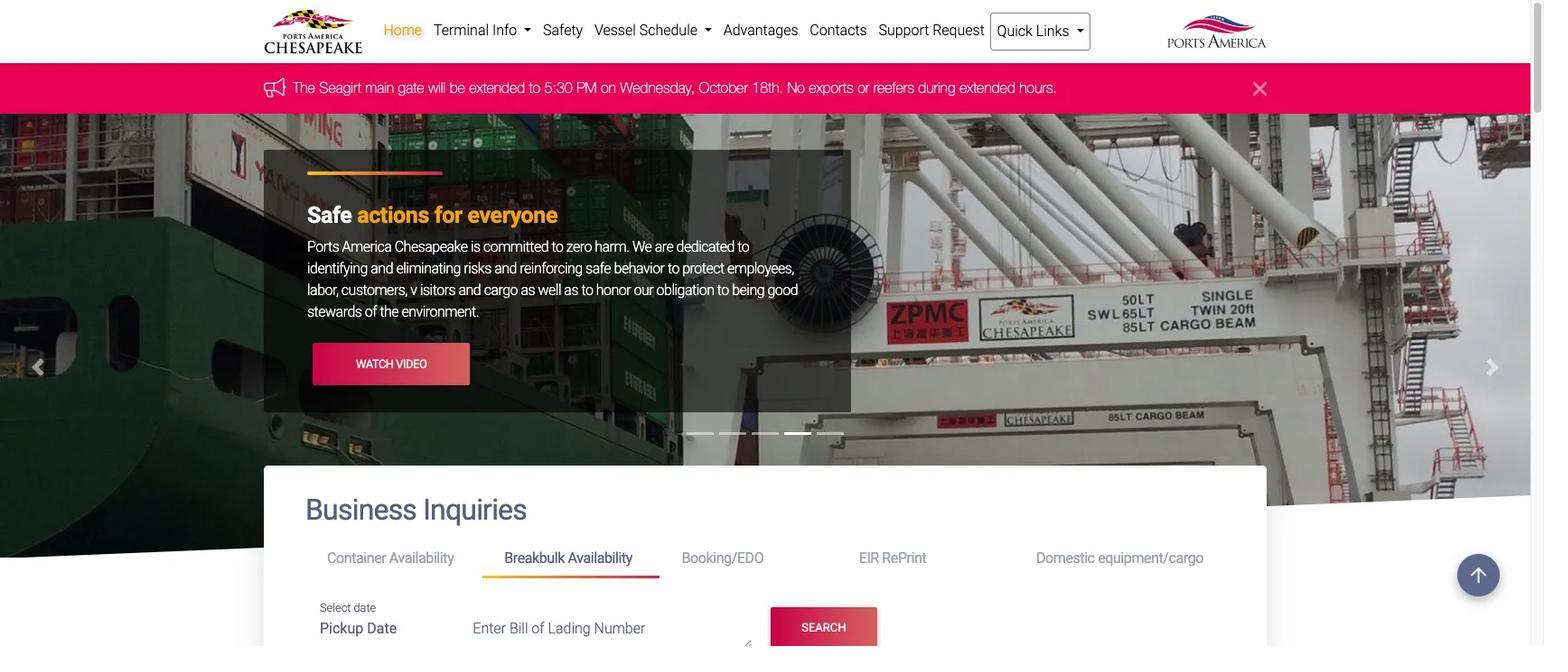 Task type: locate. For each thing, give the bounding box(es) containing it.
availability inside "link"
[[389, 550, 454, 568]]

labor,
[[307, 282, 338, 299]]

to left 5:30
[[529, 80, 540, 96]]

1 vertical spatial of
[[532, 621, 545, 638]]

behavior
[[614, 261, 665, 278]]

Select date text field
[[320, 615, 446, 647]]

terminal
[[434, 22, 489, 39]]

harm.
[[595, 239, 629, 256]]

quick links
[[997, 23, 1073, 40]]

1 horizontal spatial availability
[[568, 550, 633, 568]]

links
[[1036, 23, 1069, 40]]

availability for breakbulk availability
[[568, 550, 633, 568]]

and up customers,
[[371, 261, 393, 278]]

stewards
[[307, 304, 362, 321]]

contacts
[[810, 22, 867, 39]]

and up cargo
[[494, 261, 517, 278]]

cargo
[[484, 282, 518, 299]]

container availability
[[327, 550, 454, 568]]

number
[[594, 621, 646, 638]]

no
[[787, 80, 805, 96]]

and down risks
[[459, 282, 481, 299]]

isitors
[[420, 282, 456, 299]]

booking/edo
[[682, 550, 764, 568]]

0 vertical spatial of
[[365, 304, 377, 321]]

enter bill of lading number
[[473, 621, 646, 638]]

Enter Bill of Lading Number text field
[[473, 619, 752, 647]]

ports
[[307, 239, 339, 256]]

domestic
[[1036, 550, 1095, 568]]

be
[[450, 80, 465, 96]]

to left zero
[[552, 239, 563, 256]]

extended
[[469, 80, 525, 96], [960, 80, 1015, 96]]

1 horizontal spatial and
[[459, 282, 481, 299]]

domestic equipment/cargo
[[1036, 550, 1204, 568]]

1 as from the left
[[521, 282, 535, 299]]

quick links link
[[991, 13, 1091, 51]]

advantages link
[[718, 13, 804, 49]]

ports america chesapeake is committed to zero harm. we are dedicated to identifying and                         eliminating risks and reinforcing safe behavior to protect employees, labor, customers, v                         isitors and cargo as well as to honor our obligation to being good stewards of the environment.
[[307, 239, 798, 321]]

as left well
[[521, 282, 535, 299]]

to
[[529, 80, 540, 96], [552, 239, 563, 256], [738, 239, 749, 256], [668, 261, 679, 278], [581, 282, 593, 299], [717, 282, 729, 299]]

availability right breakbulk
[[568, 550, 633, 568]]

to down are
[[668, 261, 679, 278]]

contacts link
[[804, 13, 873, 49]]

as right well
[[564, 282, 578, 299]]

select date
[[320, 602, 376, 615]]

home link
[[378, 13, 428, 49]]

business
[[305, 494, 417, 528]]

extended right during
[[960, 80, 1015, 96]]

vessel schedule
[[595, 22, 701, 39]]

eir
[[859, 550, 879, 568]]

0 horizontal spatial availability
[[389, 550, 454, 568]]

good
[[768, 282, 798, 299]]

dedicated
[[676, 239, 735, 256]]

or
[[858, 80, 869, 96]]

the
[[380, 304, 399, 321]]

1 extended from the left
[[469, 80, 525, 96]]

1 horizontal spatial as
[[564, 282, 578, 299]]

0 horizontal spatial extended
[[469, 80, 525, 96]]

container availability link
[[305, 543, 483, 576]]

bullhorn image
[[264, 78, 293, 97]]

reprint
[[882, 550, 927, 568]]

committed
[[483, 239, 549, 256]]

of right "bill"
[[532, 621, 545, 638]]

of inside "ports america chesapeake is committed to zero harm. we are dedicated to identifying and                         eliminating risks and reinforcing safe behavior to protect employees, labor, customers, v                         isitors and cargo as well as to honor our obligation to being good stewards of the environment."
[[365, 304, 377, 321]]

support request link
[[873, 13, 991, 49]]

safe
[[586, 261, 611, 278]]

identifying
[[307, 261, 368, 278]]

everyone
[[468, 203, 558, 229]]

availability down business inquiries
[[389, 550, 454, 568]]

of left the
[[365, 304, 377, 321]]

vessel schedule link
[[589, 13, 718, 49]]

protect
[[682, 261, 724, 278]]

bill
[[510, 621, 528, 638]]

1 horizontal spatial of
[[532, 621, 545, 638]]

extended right be
[[469, 80, 525, 96]]

video
[[396, 358, 427, 371]]

chesapeake
[[395, 239, 468, 256]]

search button
[[771, 608, 877, 647]]

availability for container availability
[[389, 550, 454, 568]]

quick
[[997, 23, 1033, 40]]

exports
[[809, 80, 854, 96]]

of
[[365, 304, 377, 321], [532, 621, 545, 638]]

0 horizontal spatial and
[[371, 261, 393, 278]]

breakbulk
[[504, 550, 565, 568]]

risks
[[464, 261, 491, 278]]

for
[[434, 203, 462, 229]]

0 horizontal spatial as
[[521, 282, 535, 299]]

to inside the seagirt main gate will be extended to 5:30 pm on wednesday, october 18th.  no exports or reefers during extended hours. alert
[[529, 80, 540, 96]]

being
[[732, 282, 765, 299]]

are
[[655, 239, 673, 256]]

1 availability from the left
[[389, 550, 454, 568]]

schedule
[[639, 22, 698, 39]]

18th.
[[752, 80, 783, 96]]

2 availability from the left
[[568, 550, 633, 568]]

business inquiries
[[305, 494, 527, 528]]

1 horizontal spatial extended
[[960, 80, 1015, 96]]

hours.
[[1019, 80, 1057, 96]]

as
[[521, 282, 535, 299], [564, 282, 578, 299]]

safe
[[307, 203, 352, 229]]

actions
[[357, 203, 429, 229]]

0 horizontal spatial of
[[365, 304, 377, 321]]



Task type: describe. For each thing, give the bounding box(es) containing it.
vessel
[[595, 22, 636, 39]]

main
[[365, 80, 394, 96]]

terminal info
[[434, 22, 521, 39]]

honor
[[596, 282, 631, 299]]

advantages
[[724, 22, 798, 39]]

equipment/cargo
[[1098, 550, 1204, 568]]

v
[[411, 282, 417, 299]]

2 as from the left
[[564, 282, 578, 299]]

america
[[342, 239, 392, 256]]

well
[[538, 282, 561, 299]]

safety image
[[0, 114, 1531, 647]]

is
[[471, 239, 480, 256]]

the seagirt main gate will be extended to 5:30 pm on wednesday, october 18th.  no exports or reefers during extended hours. link
[[293, 80, 1057, 96]]

lading
[[548, 621, 591, 638]]

zero
[[566, 239, 592, 256]]

pm
[[577, 80, 597, 96]]

to left being
[[717, 282, 729, 299]]

select
[[320, 602, 351, 615]]

eliminating
[[396, 261, 461, 278]]

wednesday,
[[620, 80, 695, 96]]

watch video link
[[313, 344, 470, 386]]

info
[[492, 22, 517, 39]]

reinforcing
[[520, 261, 583, 278]]

employees,
[[727, 261, 794, 278]]

reefers
[[873, 80, 914, 96]]

on
[[601, 80, 616, 96]]

request
[[933, 22, 985, 39]]

the seagirt main gate will be extended to 5:30 pm on wednesday, october 18th.  no exports or reefers during extended hours.
[[293, 80, 1057, 96]]

safe actions for everyone
[[307, 203, 558, 229]]

the
[[293, 80, 315, 96]]

go to top image
[[1458, 555, 1500, 597]]

container
[[327, 550, 386, 568]]

environment.
[[402, 304, 479, 321]]

inquiries
[[423, 494, 527, 528]]

support request
[[879, 22, 985, 39]]

watch video
[[356, 358, 427, 371]]

close image
[[1253, 78, 1267, 100]]

domestic equipment/cargo link
[[1015, 543, 1225, 576]]

2 horizontal spatial and
[[494, 261, 517, 278]]

terminal info link
[[428, 13, 537, 49]]

our
[[634, 282, 653, 299]]

enter
[[473, 621, 506, 638]]

gate
[[398, 80, 424, 96]]

home
[[383, 22, 422, 39]]

safety
[[543, 22, 583, 39]]

will
[[428, 80, 446, 96]]

date
[[354, 602, 376, 615]]

customers,
[[341, 282, 407, 299]]

watch
[[356, 358, 394, 371]]

obligation
[[657, 282, 714, 299]]

seagirt
[[319, 80, 361, 96]]

to up employees,
[[738, 239, 749, 256]]

2 extended from the left
[[960, 80, 1015, 96]]

support
[[879, 22, 929, 39]]

5:30
[[544, 80, 573, 96]]

eir reprint link
[[837, 543, 1015, 576]]

we
[[632, 239, 652, 256]]

the seagirt main gate will be extended to 5:30 pm on wednesday, october 18th.  no exports or reefers during extended hours. alert
[[0, 64, 1531, 114]]

breakbulk availability
[[504, 550, 633, 568]]

search
[[802, 622, 846, 635]]

to down safe
[[581, 282, 593, 299]]

booking/edo link
[[660, 543, 837, 576]]

breakbulk availability link
[[483, 543, 660, 579]]

eir reprint
[[859, 550, 927, 568]]

safety link
[[537, 13, 589, 49]]



Task type: vqa. For each thing, say whether or not it's contained in the screenshot.
October
yes



